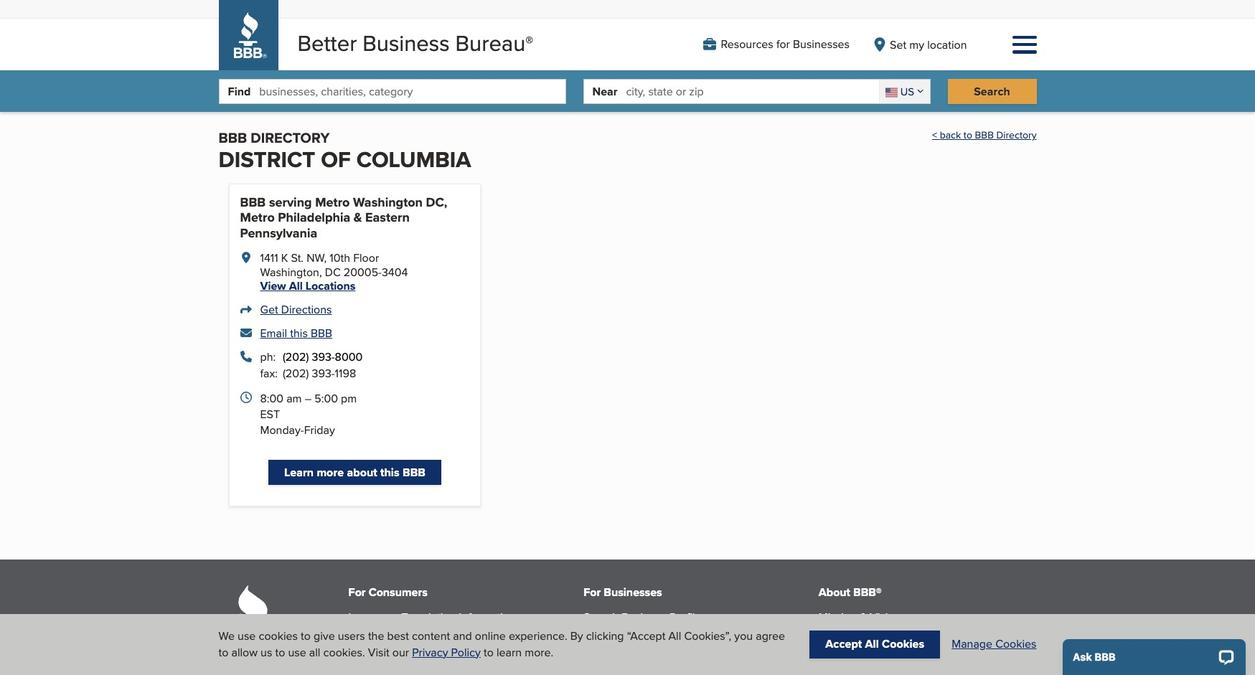 Task type: describe. For each thing, give the bounding box(es) containing it.
search button
[[948, 79, 1037, 104]]

location
[[927, 36, 967, 53]]

2 (202) from the top
[[283, 366, 309, 382]]

back
[[940, 128, 961, 142]]

1 horizontal spatial businesses
[[793, 36, 850, 52]]

5:00
[[315, 390, 338, 407]]

find
[[228, 83, 251, 100]]

to left learn at the bottom of page
[[484, 644, 494, 661]]

for businesses
[[584, 584, 662, 601]]

eastern
[[365, 208, 410, 227]]

1 (202) from the top
[[283, 349, 309, 366]]

bbbs
[[910, 623, 937, 640]]

our
[[392, 644, 409, 661]]

ph: 0008-393 (202) fax: 8911-393 (202)
[[260, 349, 363, 382]]

get inside the language translation information search for a business get a quote start a review
[[348, 637, 367, 654]]

for inside the language translation information search for a business get a quote start a review
[[386, 623, 400, 640]]

allow
[[231, 644, 258, 661]]

am
[[287, 390, 302, 407]]

bureau
[[455, 27, 526, 59]]

8:00
[[260, 390, 284, 407]]

learn
[[284, 464, 314, 481]]

3404
[[382, 264, 408, 280]]

< back to bbb directory
[[932, 128, 1037, 142]]

1 horizontal spatial of
[[868, 623, 878, 640]]

of inside bbb directory district of columbia
[[321, 144, 351, 176]]

get accredited link
[[584, 623, 659, 640]]

1 horizontal spatial use
[[288, 644, 306, 661]]

cookies inside manage cookies button
[[996, 636, 1037, 653]]

monday-
[[260, 422, 304, 439]]

accredited
[[605, 623, 659, 640]]

bbb image
[[219, 586, 280, 675]]

bbb right back
[[975, 128, 994, 142]]

view
[[260, 278, 286, 294]]

columbia
[[356, 144, 471, 176]]

get directions link
[[240, 301, 470, 318]]

2 horizontal spatial of
[[945, 637, 955, 654]]

and
[[453, 628, 472, 645]]

review
[[384, 651, 420, 667]]

washington,
[[260, 264, 322, 280]]

manage cookies
[[952, 636, 1037, 653]]

0 horizontal spatial get
[[260, 301, 278, 318]]

start a review link
[[348, 651, 420, 667]]

cookies inside accept all cookies button
[[882, 636, 925, 653]]

privacy policy to learn more.
[[412, 644, 553, 661]]

business inside the search business profiles get accredited bbb eu privacy shield
[[622, 610, 667, 626]]

bbb right about
[[403, 464, 426, 481]]

bbb serving metro washington dc, metro philadelphia & eastern pennsylvania
[[240, 193, 447, 242]]

to right the "us"
[[275, 644, 285, 661]]

resources for businesses link
[[703, 36, 850, 52]]

learn more about this bbb
[[284, 464, 426, 481]]

0 horizontal spatial privacy
[[412, 644, 448, 661]]

about
[[347, 464, 377, 481]]

0 horizontal spatial this
[[290, 325, 308, 342]]

more.
[[525, 644, 553, 661]]

visit
[[368, 644, 390, 661]]

about bbb®
[[819, 584, 882, 601]]

call 1. 2 0 2. 3 9 3. 1 1 9 8. element
[[283, 366, 356, 382]]

& inside mission & vision directory of local bbbs international association of better business bureaus
[[860, 610, 867, 626]]

"accept
[[627, 628, 666, 645]]

search business profiles link
[[584, 610, 707, 626]]

get inside the search business profiles get accredited bbb eu privacy shield
[[584, 623, 602, 640]]

0 vertical spatial better
[[298, 27, 357, 59]]

bureaus
[[819, 651, 860, 667]]

language translation information link
[[348, 610, 516, 626]]

1 horizontal spatial metro
[[315, 193, 350, 211]]

accept all cookies button
[[810, 631, 940, 659]]

vision
[[870, 610, 901, 626]]

manage cookies button
[[952, 636, 1037, 653]]

shield
[[665, 637, 696, 654]]

you
[[734, 628, 753, 645]]

online
[[475, 628, 506, 645]]

best
[[387, 628, 409, 645]]

manage
[[952, 636, 993, 653]]

0 horizontal spatial metro
[[240, 208, 275, 227]]

to left allow
[[219, 644, 229, 661]]

bbb inside bbb serving metro washington dc, metro philadelphia & eastern pennsylvania
[[240, 193, 266, 211]]

washington
[[353, 193, 423, 211]]

all inside we use cookies to give users the best content and online experience. by clicking "accept all cookies", you agree to allow us to use all cookies. visit our
[[669, 628, 681, 645]]

we
[[219, 628, 235, 645]]

for for for businesses
[[584, 584, 601, 601]]

business inside mission & vision directory of local bbbs international association of better business bureaus
[[992, 637, 1037, 654]]

0008-393 (202) link
[[283, 349, 363, 366]]

set my location
[[890, 36, 967, 53]]

learn more about this bbb link
[[268, 460, 441, 485]]

set
[[890, 36, 907, 53]]

8911-
[[331, 366, 356, 382]]

better inside mission & vision directory of local bbbs international association of better business bureaus
[[958, 637, 989, 654]]

better business bureau ®
[[298, 27, 533, 59]]

philadelphia
[[278, 208, 350, 227]]

–
[[305, 390, 312, 407]]

resources for businesses
[[721, 36, 850, 52]]

to right back
[[964, 128, 973, 142]]

start
[[348, 651, 372, 667]]

cookies.
[[323, 644, 365, 661]]

k
[[281, 250, 288, 267]]

experience.
[[509, 628, 567, 645]]

0 vertical spatial for
[[777, 36, 790, 52]]

mission & vision directory of local bbbs international association of better business bureaus
[[819, 610, 1037, 667]]

Find search field
[[259, 80, 565, 104]]

fax:
[[260, 366, 278, 382]]

search for search
[[974, 83, 1011, 100]]



Task type: vqa. For each thing, say whether or not it's contained in the screenshot.
3404
yes



Task type: locate. For each thing, give the bounding box(es) containing it.
search for a business link
[[348, 623, 457, 640]]

2 for from the left
[[584, 584, 601, 601]]

0 horizontal spatial search
[[348, 623, 384, 640]]

better
[[298, 27, 357, 59], [958, 637, 989, 654]]

bbb down find
[[219, 127, 247, 149]]

1 horizontal spatial search
[[584, 610, 619, 626]]

get down view
[[260, 301, 278, 318]]

directory down search button
[[997, 128, 1037, 142]]

1411
[[260, 250, 278, 267]]

®
[[526, 30, 533, 53]]

0008-
[[331, 349, 363, 366]]

for
[[777, 36, 790, 52], [386, 623, 400, 640]]

privacy policy link
[[412, 644, 481, 661]]

businesses
[[793, 36, 850, 52], [604, 584, 662, 601]]

1 horizontal spatial for
[[777, 36, 790, 52]]

2 horizontal spatial search
[[974, 83, 1011, 100]]

directory inside bbb directory district of columbia
[[251, 127, 330, 149]]

for
[[348, 584, 366, 601], [584, 584, 601, 601]]

get directions
[[260, 301, 332, 318]]

clicking
[[586, 628, 624, 645]]

for for for consumers
[[348, 584, 366, 601]]

directory of local bbbs link
[[819, 623, 937, 640]]

20005-
[[344, 264, 382, 280]]

district
[[219, 144, 315, 176]]

users
[[338, 628, 365, 645]]

1 vertical spatial better
[[958, 637, 989, 654]]

for right resources at the right of page
[[777, 36, 790, 52]]

& inside bbb serving metro washington dc, metro philadelphia & eastern pennsylvania
[[354, 208, 362, 227]]

search up clicking at the bottom left of page
[[584, 610, 619, 626]]

bbb up 0008-393 (202) link
[[311, 325, 332, 342]]

resources
[[721, 36, 774, 52]]

dc,
[[426, 193, 447, 211]]

get a quote link
[[348, 637, 410, 654]]

use
[[238, 628, 256, 645], [288, 644, 306, 661]]

us
[[261, 644, 272, 661]]

all right view
[[289, 278, 303, 294]]

1 horizontal spatial for
[[584, 584, 601, 601]]

1 for from the left
[[348, 584, 366, 601]]

0 horizontal spatial of
[[321, 144, 351, 176]]

all inside 1411 k st. nw, 10th floor washington, dc 20005-3404 view all locations
[[289, 278, 303, 294]]

friday
[[304, 422, 335, 439]]

privacy inside the search business profiles get accredited bbb eu privacy shield
[[626, 637, 662, 654]]

directory inside mission & vision directory of local bbbs international association of better business bureaus
[[819, 623, 865, 640]]

about bbb® link
[[819, 584, 882, 601]]

1 horizontal spatial all
[[669, 628, 681, 645]]

2 horizontal spatial all
[[865, 636, 879, 653]]

pm
[[341, 390, 357, 407]]

393 down 0008-393 (202) link
[[312, 366, 331, 382]]

0 horizontal spatial for
[[348, 584, 366, 601]]

for up language
[[348, 584, 366, 601]]

metro
[[315, 193, 350, 211], [240, 208, 275, 227]]

US field
[[879, 80, 930, 104]]

1 393 from the top
[[312, 349, 331, 366]]

all left local
[[865, 636, 879, 653]]

eu
[[608, 637, 623, 654]]

1 horizontal spatial better
[[958, 637, 989, 654]]

local
[[880, 623, 907, 640]]

1 vertical spatial this
[[380, 464, 400, 481]]

privacy
[[626, 637, 662, 654], [412, 644, 448, 661]]

1 vertical spatial &
[[860, 610, 867, 626]]

search for search business profiles get accredited bbb eu privacy shield
[[584, 610, 619, 626]]

search inside search button
[[974, 83, 1011, 100]]

0 horizontal spatial use
[[238, 628, 256, 645]]

0 horizontal spatial for
[[386, 623, 400, 640]]

more
[[317, 464, 344, 481]]

cookies
[[259, 628, 298, 645]]

use right we
[[238, 628, 256, 645]]

ph:
[[260, 349, 276, 366]]

quote
[[378, 637, 410, 654]]

international association of better business bureaus link
[[819, 637, 1037, 667]]

bbb inside the search business profiles get accredited bbb eu privacy shield
[[584, 637, 605, 654]]

8:00 am – 5:00 pm est monday-friday
[[260, 390, 357, 439]]

view all locations button
[[260, 278, 356, 294]]

near
[[593, 83, 618, 100]]

bbb inside bbb directory district of columbia
[[219, 127, 247, 149]]

2 393 from the top
[[312, 366, 331, 382]]

email this bbb button
[[240, 325, 332, 342]]

search up visit
[[348, 623, 384, 640]]

0 vertical spatial &
[[354, 208, 362, 227]]

email this bbb
[[260, 325, 332, 342]]

& left eastern
[[354, 208, 362, 227]]

1 horizontal spatial cookies
[[996, 636, 1037, 653]]

mission & vision link
[[819, 610, 901, 626]]

0 horizontal spatial &
[[354, 208, 362, 227]]

1 horizontal spatial directory
[[819, 623, 865, 640]]

0 horizontal spatial directory
[[251, 127, 330, 149]]

by
[[570, 628, 583, 645]]

for right the the on the bottom of page
[[386, 623, 400, 640]]

for consumers link
[[348, 584, 428, 601]]

all
[[289, 278, 303, 294], [669, 628, 681, 645], [865, 636, 879, 653]]

1 horizontal spatial get
[[348, 637, 367, 654]]

1 horizontal spatial &
[[860, 610, 867, 626]]

2 horizontal spatial get
[[584, 623, 602, 640]]

0 horizontal spatial better
[[298, 27, 357, 59]]

my
[[910, 36, 924, 53]]

(202) up the am
[[283, 366, 309, 382]]

2 cookies from the left
[[996, 636, 1037, 653]]

the
[[368, 628, 384, 645]]

bbb right by
[[584, 637, 605, 654]]

to left the give
[[301, 628, 311, 645]]

nw,
[[307, 250, 327, 267]]

accept
[[826, 636, 862, 653]]

language
[[348, 610, 399, 626]]

1 vertical spatial businesses
[[604, 584, 662, 601]]

use left all
[[288, 644, 306, 661]]

<
[[932, 128, 937, 142]]

all down 'profiles'
[[669, 628, 681, 645]]

1411 k st. nw, 10th floor washington, dc 20005-3404 view all locations
[[260, 250, 408, 294]]

bbb left the serving
[[240, 193, 266, 211]]

1 horizontal spatial privacy
[[626, 637, 662, 654]]

to
[[964, 128, 973, 142], [301, 628, 311, 645], [219, 644, 229, 661], [275, 644, 285, 661], [484, 644, 494, 661]]

0 horizontal spatial cookies
[[882, 636, 925, 653]]

policy
[[451, 644, 481, 661]]

&
[[354, 208, 362, 227], [860, 610, 867, 626]]

0 vertical spatial this
[[290, 325, 308, 342]]

393 up call 1. 2 0 2. 3 9 3. 1 1 9 8. element at the bottom left
[[312, 349, 331, 366]]

cookies",
[[684, 628, 732, 645]]

0 vertical spatial businesses
[[793, 36, 850, 52]]

Near field
[[626, 80, 879, 104]]

translation
[[402, 610, 456, 626]]

(202) down email this bbb
[[283, 349, 309, 366]]

get left the the on the bottom of page
[[348, 637, 367, 654]]

10th
[[330, 250, 350, 267]]

all inside button
[[865, 636, 879, 653]]

give
[[314, 628, 335, 645]]

1 cookies from the left
[[882, 636, 925, 653]]

directory up bureaus
[[819, 623, 865, 640]]

this right about
[[380, 464, 400, 481]]

0 horizontal spatial businesses
[[604, 584, 662, 601]]

consumers
[[369, 584, 428, 601]]

st.
[[291, 250, 304, 267]]

of
[[321, 144, 351, 176], [868, 623, 878, 640], [945, 637, 955, 654]]

dc
[[325, 264, 341, 280]]

learn
[[497, 644, 522, 661]]

this down the get directions
[[290, 325, 308, 342]]

1 horizontal spatial this
[[380, 464, 400, 481]]

est
[[260, 406, 280, 423]]

mission
[[819, 610, 857, 626]]

business inside the language translation information search for a business get a quote start a review
[[412, 623, 457, 640]]

metro up 1411
[[240, 208, 275, 227]]

1 vertical spatial for
[[386, 623, 400, 640]]

agree
[[756, 628, 785, 645]]

search business profiles get accredited bbb eu privacy shield
[[584, 610, 707, 654]]

directions
[[281, 301, 332, 318]]

directory up the serving
[[251, 127, 330, 149]]

metro right the serving
[[315, 193, 350, 211]]

bbb®
[[853, 584, 882, 601]]

content
[[412, 628, 450, 645]]

0 horizontal spatial all
[[289, 278, 303, 294]]

& left vision
[[860, 610, 867, 626]]

2 horizontal spatial directory
[[997, 128, 1037, 142]]

for up clicking at the bottom left of page
[[584, 584, 601, 601]]

search inside the language translation information search for a business get a quote start a review
[[348, 623, 384, 640]]

search inside the search business profiles get accredited bbb eu privacy shield
[[584, 610, 619, 626]]

search up < back to bbb directory
[[974, 83, 1011, 100]]

get right by
[[584, 623, 602, 640]]



